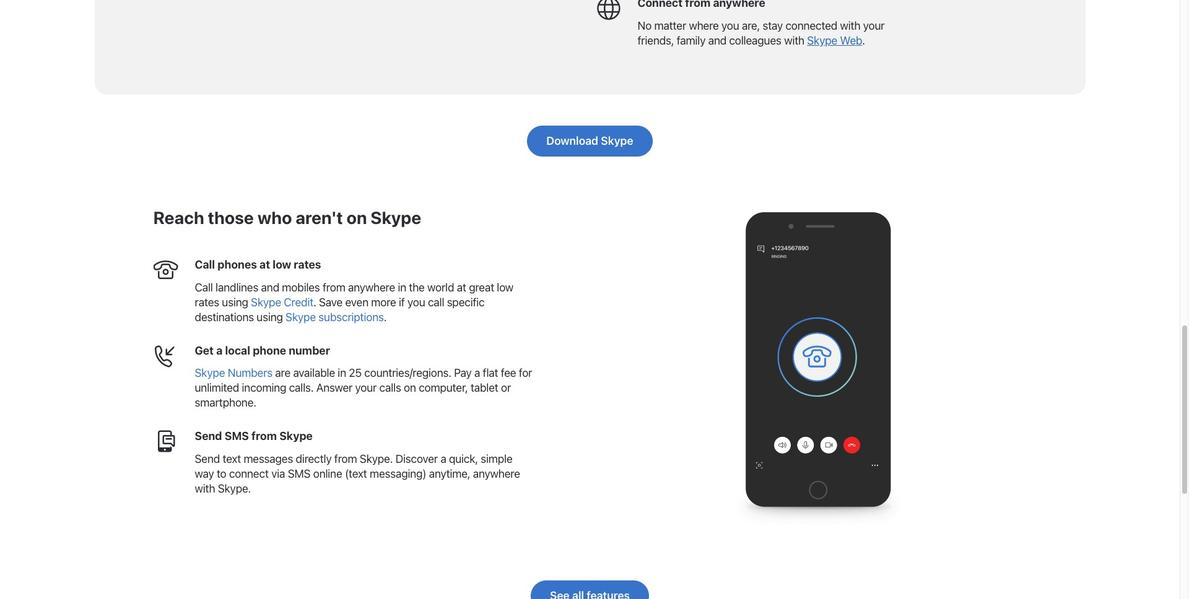 Task type: describe. For each thing, give the bounding box(es) containing it.
web
[[841, 34, 863, 47]]

answer
[[317, 382, 353, 395]]

in inside "call landlines and mobiles from anywhere in the world at great low rates using"
[[398, 281, 406, 294]]

0 horizontal spatial at
[[260, 258, 270, 271]]

phone
[[253, 344, 286, 357]]

smartphone.
[[195, 397, 256, 410]]

download skype
[[547, 134, 634, 147]]

(text
[[345, 468, 367, 481]]

anywhere inside "call landlines and mobiles from anywhere in the world at great low rates using"
[[348, 281, 395, 294]]

in inside are available in 25 countries/regions. pay a flat fee for unlimited incoming calls. answer your calls on computer, tablet or smartphone.
[[338, 367, 346, 380]]

calls.
[[289, 382, 314, 395]]

friends,
[[638, 34, 674, 47]]

stay
[[763, 19, 783, 32]]

1 horizontal spatial with
[[785, 34, 805, 47]]

fee
[[501, 367, 516, 380]]

phones
[[218, 258, 257, 271]]

send sms from skype
[[195, 430, 313, 443]]

from for 
[[335, 453, 357, 466]]

skype subscriptions .
[[286, 311, 387, 324]]

discover
[[396, 453, 438, 466]]


[[153, 344, 178, 368]]

messages
[[244, 453, 293, 466]]

download
[[547, 134, 599, 147]]

connect
[[229, 468, 269, 481]]

call phones at low rates
[[195, 258, 321, 271]]


[[153, 430, 178, 454]]

and inside no matter where you are, stay connected with your friends, family and colleagues with
[[709, 34, 727, 47]]

specific
[[447, 296, 485, 309]]

text
[[223, 453, 241, 466]]

messaging)
[[370, 468, 427, 481]]

using inside "call landlines and mobiles from anywhere in the world at great low rates using"
[[222, 296, 248, 309]]

online
[[313, 468, 342, 481]]

skype numbers
[[195, 367, 273, 380]]

skype web link
[[808, 34, 863, 47]]

you inside . save even more if you call specific destinations using
[[408, 296, 425, 309]]

colleagues
[[730, 34, 782, 47]]

if
[[399, 296, 405, 309]]

flat
[[483, 367, 498, 380]]

who
[[258, 207, 292, 228]]

those
[[208, 207, 254, 228]]

call landlines and mobiles from anywhere in the world at great low rates using
[[195, 281, 514, 309]]

are,
[[742, 19, 760, 32]]

you inside no matter where you are, stay connected with your friends, family and colleagues with
[[722, 19, 740, 32]]

0 horizontal spatial on
[[347, 207, 367, 228]]

0 horizontal spatial skype.
[[218, 483, 251, 496]]

your inside are available in 25 countries/regions. pay a flat fee for unlimited incoming calls. answer your calls on computer, tablet or smartphone.
[[355, 382, 377, 395]]

incoming
[[242, 382, 286, 395]]

no matter where you are, stay connected with your friends, family and colleagues with
[[638, 19, 885, 47]]

skype web .
[[808, 34, 866, 47]]

0 horizontal spatial sms
[[225, 430, 249, 443]]

countries/regions.
[[365, 367, 452, 380]]

from for 
[[323, 281, 346, 294]]

matter
[[655, 19, 687, 32]]

call
[[428, 296, 444, 309]]

with inside 'send text messages directly from skype. discover a quick, simple way to connect via sms online (text messaging) anytime, anywhere with skype.'
[[195, 483, 215, 496]]

0 horizontal spatial low
[[273, 258, 291, 271]]

numbers
[[228, 367, 273, 380]]

. inside . save even more if you call specific destinations using
[[314, 296, 316, 309]]

download skype link
[[528, 126, 653, 157]]

destinations
[[195, 311, 254, 324]]

send text messages directly from skype. discover a quick, simple way to connect via sms online (text messaging) anytime, anywhere with skype.
[[195, 453, 520, 496]]

skype subscriptions link
[[286, 311, 384, 324]]

at inside "call landlines and mobiles from anywhere in the world at great low rates using"
[[457, 281, 466, 294]]

to
[[217, 468, 227, 481]]

rates inside "call landlines and mobiles from anywhere in the world at great low rates using"
[[195, 296, 219, 309]]

available
[[293, 367, 335, 380]]

where
[[689, 19, 719, 32]]

subscriptions
[[319, 311, 384, 324]]

your inside no matter where you are, stay connected with your friends, family and colleagues with
[[864, 19, 885, 32]]

are available in 25 countries/regions. pay a flat fee for unlimited incoming calls. answer your calls on computer, tablet or smartphone.
[[195, 367, 532, 410]]

mobiles
[[282, 281, 320, 294]]

calls
[[380, 382, 401, 395]]

anytime,
[[429, 468, 471, 481]]

call for call phones at low rates
[[195, 258, 215, 271]]

pay
[[454, 367, 472, 380]]



Task type: locate. For each thing, give the bounding box(es) containing it.
low
[[273, 258, 291, 271], [497, 281, 514, 294]]

send for send text messages directly from skype. discover a quick, simple way to connect via sms online (text messaging) anytime, anywhere with skype.
[[195, 453, 220, 466]]

call for call landlines and mobiles from anywhere in the world at great low rates using
[[195, 281, 213, 294]]

a right get
[[216, 344, 223, 357]]

send down smartphone.
[[195, 430, 222, 443]]

0 vertical spatial .
[[863, 34, 866, 47]]

1 vertical spatial your
[[355, 382, 377, 395]]

. for subscriptions
[[384, 311, 387, 324]]

low up the "mobiles"
[[273, 258, 291, 271]]

and
[[709, 34, 727, 47], [261, 281, 279, 294]]

0 vertical spatial your
[[864, 19, 885, 32]]

0 vertical spatial skype.
[[360, 453, 393, 466]]

1 vertical spatial skype.
[[218, 483, 251, 496]]

skype numbers link
[[195, 367, 273, 380]]

and inside "call landlines and mobiles from anywhere in the world at great low rates using"
[[261, 281, 279, 294]]

0 horizontal spatial using
[[222, 296, 248, 309]]

0 horizontal spatial you
[[408, 296, 425, 309]]

connected
[[786, 19, 838, 32]]

1 vertical spatial .
[[314, 296, 316, 309]]

0 vertical spatial from
[[323, 281, 346, 294]]

for
[[519, 367, 532, 380]]

in left 'the'
[[398, 281, 406, 294]]

via
[[272, 468, 285, 481]]

from inside 'send text messages directly from skype. discover a quick, simple way to connect via sms online (text messaging) anytime, anywhere with skype.'
[[335, 453, 357, 466]]

at right "phones"
[[260, 258, 270, 271]]

anywhere inside 'send text messages directly from skype. discover a quick, simple way to connect via sms online (text messaging) anytime, anywhere with skype.'
[[473, 468, 520, 481]]

1 send from the top
[[195, 430, 222, 443]]

with down the way at the bottom left
[[195, 483, 215, 496]]

call
[[195, 258, 215, 271], [195, 281, 213, 294]]

0 vertical spatial send
[[195, 430, 222, 443]]

skype
[[808, 34, 838, 47], [601, 134, 634, 147], [371, 207, 422, 228], [251, 296, 281, 309], [286, 311, 316, 324], [195, 367, 225, 380], [280, 430, 313, 443]]

rates up 'destinations'
[[195, 296, 219, 309]]

1 horizontal spatial in
[[398, 281, 406, 294]]

from
[[323, 281, 346, 294], [252, 430, 277, 443], [335, 453, 357, 466]]

are
[[275, 367, 291, 380]]

1 vertical spatial using
[[257, 311, 283, 324]]

using down skype credit link
[[257, 311, 283, 324]]

.
[[863, 34, 866, 47], [314, 296, 316, 309], [384, 311, 387, 324]]

1 vertical spatial with
[[785, 34, 805, 47]]

anywhere
[[348, 281, 395, 294], [473, 468, 520, 481]]

1 vertical spatial call
[[195, 281, 213, 294]]

1 vertical spatial at
[[457, 281, 466, 294]]

call inside "call landlines and mobiles from anywhere in the world at great low rates using"
[[195, 281, 213, 294]]

your down 25
[[355, 382, 377, 395]]

family
[[677, 34, 706, 47]]

even
[[345, 296, 369, 309]]

anywhere down simple
[[473, 468, 520, 481]]

0 vertical spatial low
[[273, 258, 291, 271]]

from up save on the left of the page
[[323, 281, 346, 294]]

your
[[864, 19, 885, 32], [355, 382, 377, 395]]

a inside are available in 25 countries/regions. pay a flat fee for unlimited incoming calls. answer your calls on computer, tablet or smartphone.
[[475, 367, 480, 380]]

1 horizontal spatial low
[[497, 281, 514, 294]]

skype.
[[360, 453, 393, 466], [218, 483, 251, 496]]

0 vertical spatial call
[[195, 258, 215, 271]]

simple
[[481, 453, 513, 466]]

no
[[638, 19, 652, 32]]

save
[[319, 296, 343, 309]]

1 horizontal spatial sms
[[288, 468, 311, 481]]

using
[[222, 296, 248, 309], [257, 311, 283, 324]]

0 vertical spatial and
[[709, 34, 727, 47]]

1 vertical spatial send
[[195, 453, 220, 466]]

1 vertical spatial a
[[475, 367, 480, 380]]

skype. down to
[[218, 483, 251, 496]]

the
[[409, 281, 425, 294]]

sms
[[225, 430, 249, 443], [288, 468, 311, 481]]

0 vertical spatial in
[[398, 281, 406, 294]]

0 horizontal spatial rates
[[195, 296, 219, 309]]

and down where
[[709, 34, 727, 47]]

0 vertical spatial with
[[841, 19, 861, 32]]

0 vertical spatial using
[[222, 296, 248, 309]]

more
[[371, 296, 396, 309]]

using down landlines
[[222, 296, 248, 309]]

number
[[289, 344, 330, 357]]

2 send from the top
[[195, 453, 220, 466]]

in
[[398, 281, 406, 294], [338, 367, 346, 380]]

2 call from the top
[[195, 281, 213, 294]]

1 vertical spatial anywhere
[[473, 468, 520, 481]]

aren't
[[296, 207, 343, 228]]

a
[[216, 344, 223, 357], [475, 367, 480, 380], [441, 453, 447, 466]]

skype. up "(text"
[[360, 453, 393, 466]]

0 vertical spatial on
[[347, 207, 367, 228]]

directly
[[296, 453, 332, 466]]

and up skype credit
[[261, 281, 279, 294]]

1 vertical spatial in
[[338, 367, 346, 380]]

sms up 'text'
[[225, 430, 249, 443]]

call left "phones"
[[195, 258, 215, 271]]

. save even more if you call specific destinations using
[[195, 296, 485, 324]]

1 vertical spatial and
[[261, 281, 279, 294]]

anywhere up more
[[348, 281, 395, 294]]

0 horizontal spatial in
[[338, 367, 346, 380]]

with up web
[[841, 19, 861, 32]]

0 horizontal spatial anywhere
[[348, 281, 395, 294]]

0 horizontal spatial and
[[261, 281, 279, 294]]

with down connected
[[785, 34, 805, 47]]

1 horizontal spatial on
[[404, 382, 416, 395]]

from up messages
[[252, 430, 277, 443]]

1 horizontal spatial .
[[384, 311, 387, 324]]

2 vertical spatial with
[[195, 483, 215, 496]]

from inside "call landlines and mobiles from anywhere in the world at great low rates using"
[[323, 281, 346, 294]]

1 call from the top
[[195, 258, 215, 271]]

1 vertical spatial rates
[[195, 296, 219, 309]]

0 vertical spatial sms
[[225, 430, 249, 443]]

1 horizontal spatial skype.
[[360, 453, 393, 466]]

1 vertical spatial sms
[[288, 468, 311, 481]]

2 vertical spatial .
[[384, 311, 387, 324]]

reach those who aren't on skype
[[153, 207, 422, 228]]

0 vertical spatial rates
[[294, 258, 321, 271]]

2 vertical spatial from
[[335, 453, 357, 466]]

0 vertical spatial at
[[260, 258, 270, 271]]

2 horizontal spatial with
[[841, 19, 861, 32]]

you
[[722, 19, 740, 32], [408, 296, 425, 309]]

low inside "call landlines and mobiles from anywhere in the world at great low rates using"
[[497, 281, 514, 294]]

send inside 'send text messages directly from skype. discover a quick, simple way to connect via sms online (text messaging) anytime, anywhere with skype.'
[[195, 453, 220, 466]]

computer,
[[419, 382, 468, 395]]

rates
[[294, 258, 321, 271], [195, 296, 219, 309]]

quick,
[[449, 453, 478, 466]]

send
[[195, 430, 222, 443], [195, 453, 220, 466]]

tablet
[[471, 382, 499, 395]]

send up the way at the bottom left
[[195, 453, 220, 466]]

or
[[501, 382, 511, 395]]


[[153, 258, 178, 282]]

. for web
[[863, 34, 866, 47]]

a up anytime,
[[441, 453, 447, 466]]

send for send sms from skype
[[195, 430, 222, 443]]

25
[[349, 367, 362, 380]]

on inside are available in 25 countries/regions. pay a flat fee for unlimited incoming calls. answer your calls on computer, tablet or smartphone.
[[404, 382, 416, 395]]

1 horizontal spatial at
[[457, 281, 466, 294]]

0 horizontal spatial a
[[216, 344, 223, 357]]

0 vertical spatial a
[[216, 344, 223, 357]]

0 horizontal spatial .
[[314, 296, 316, 309]]

get a local phone number
[[195, 344, 330, 357]]

1 vertical spatial you
[[408, 296, 425, 309]]

rates up the "mobiles"
[[294, 258, 321, 271]]

2 vertical spatial a
[[441, 453, 447, 466]]

1 vertical spatial from
[[252, 430, 277, 443]]

1 horizontal spatial you
[[722, 19, 740, 32]]

1 vertical spatial on
[[404, 382, 416, 395]]

0 vertical spatial you
[[722, 19, 740, 32]]

0 horizontal spatial with
[[195, 483, 215, 496]]

a inside 'send text messages directly from skype. discover a quick, simple way to connect via sms online (text messaging) anytime, anywhere with skype.'
[[441, 453, 447, 466]]

1 horizontal spatial your
[[864, 19, 885, 32]]

way
[[195, 468, 214, 481]]

your up skype web .
[[864, 19, 885, 32]]

sms down directly
[[288, 468, 311, 481]]

on down countries/regions.
[[404, 382, 416, 395]]

with
[[841, 19, 861, 32], [785, 34, 805, 47], [195, 483, 215, 496]]

2 horizontal spatial .
[[863, 34, 866, 47]]

1 horizontal spatial using
[[257, 311, 283, 324]]

1 horizontal spatial anywhere
[[473, 468, 520, 481]]

0 horizontal spatial your
[[355, 382, 377, 395]]

on
[[347, 207, 367, 228], [404, 382, 416, 395]]

local
[[225, 344, 250, 357]]

at up the specific
[[457, 281, 466, 294]]

1 horizontal spatial rates
[[294, 258, 321, 271]]

skype credit
[[251, 296, 314, 309]]

using inside . save even more if you call specific destinations using
[[257, 311, 283, 324]]

great
[[469, 281, 494, 294]]

landlines
[[216, 281, 259, 294]]

on right aren't
[[347, 207, 367, 228]]

a left flat
[[475, 367, 480, 380]]

reach
[[153, 207, 204, 228]]

world
[[428, 281, 454, 294]]

low right great
[[497, 281, 514, 294]]

in left 25
[[338, 367, 346, 380]]

you left 'are,'
[[722, 19, 740, 32]]

2 horizontal spatial a
[[475, 367, 480, 380]]

1 vertical spatial low
[[497, 281, 514, 294]]

get
[[195, 344, 214, 357]]

credit
[[284, 296, 314, 309]]

you right if
[[408, 296, 425, 309]]

sms inside 'send text messages directly from skype. discover a quick, simple way to connect via sms online (text messaging) anytime, anywhere with skype.'
[[288, 468, 311, 481]]

1 horizontal spatial and
[[709, 34, 727, 47]]

from up "(text"
[[335, 453, 357, 466]]

at
[[260, 258, 270, 271], [457, 281, 466, 294]]

skype credit link
[[251, 296, 314, 309]]

0 vertical spatial anywhere
[[348, 281, 395, 294]]

unlimited
[[195, 382, 239, 395]]

1 horizontal spatial a
[[441, 453, 447, 466]]

call left landlines
[[195, 281, 213, 294]]



Task type: vqa. For each thing, say whether or not it's contained in the screenshot.
right with
yes



